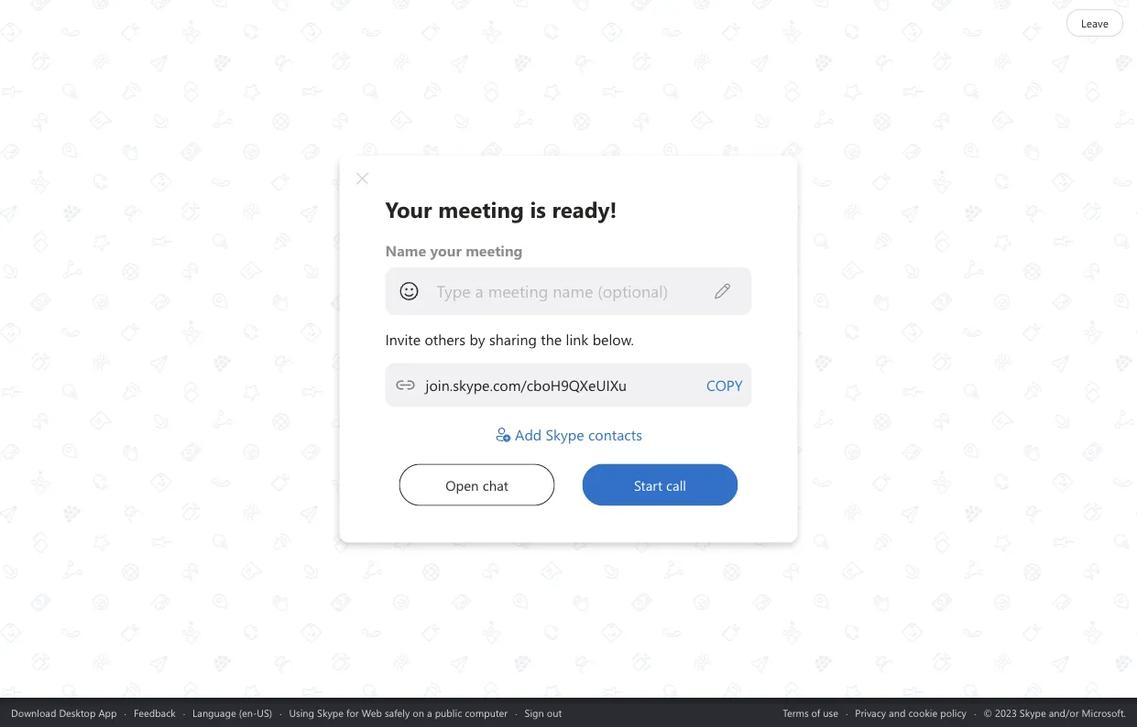Task type: describe. For each thing, give the bounding box(es) containing it.
terms of use
[[783, 706, 839, 720]]

sign
[[525, 706, 544, 720]]

download desktop app
[[11, 706, 117, 720]]

sign out link
[[525, 706, 562, 720]]

language
[[193, 706, 236, 720]]

using skype for web safely on a public computer link
[[289, 706, 508, 720]]

a
[[427, 706, 432, 720]]

download desktop app link
[[11, 706, 117, 720]]

out
[[547, 706, 562, 720]]

using skype for web safely on a public computer
[[289, 706, 508, 720]]

privacy and cookie policy link
[[856, 706, 967, 720]]

Type a meeting name (optional) text field
[[436, 280, 714, 301]]

us)
[[257, 706, 272, 720]]

of
[[812, 706, 821, 720]]

skype
[[317, 706, 344, 720]]

privacy and cookie policy
[[856, 706, 967, 720]]

sign out
[[525, 706, 562, 720]]

public
[[435, 706, 462, 720]]



Task type: locate. For each thing, give the bounding box(es) containing it.
language (en-us)
[[193, 706, 272, 720]]

using
[[289, 706, 314, 720]]

app
[[99, 706, 117, 720]]

feedback link
[[134, 706, 176, 720]]

for
[[346, 706, 359, 720]]

download
[[11, 706, 56, 720]]

privacy
[[856, 706, 887, 720]]

safely
[[385, 706, 410, 720]]

web
[[362, 706, 382, 720]]

(en-
[[239, 706, 257, 720]]

desktop
[[59, 706, 96, 720]]

terms of use link
[[783, 706, 839, 720]]

use
[[824, 706, 839, 720]]

and
[[889, 706, 906, 720]]

feedback
[[134, 706, 176, 720]]

policy
[[941, 706, 967, 720]]

computer
[[465, 706, 508, 720]]

cookie
[[909, 706, 938, 720]]

language (en-us) link
[[193, 706, 272, 720]]

terms
[[783, 706, 809, 720]]

on
[[413, 706, 424, 720]]



Task type: vqa. For each thing, say whether or not it's contained in the screenshot.
just
no



